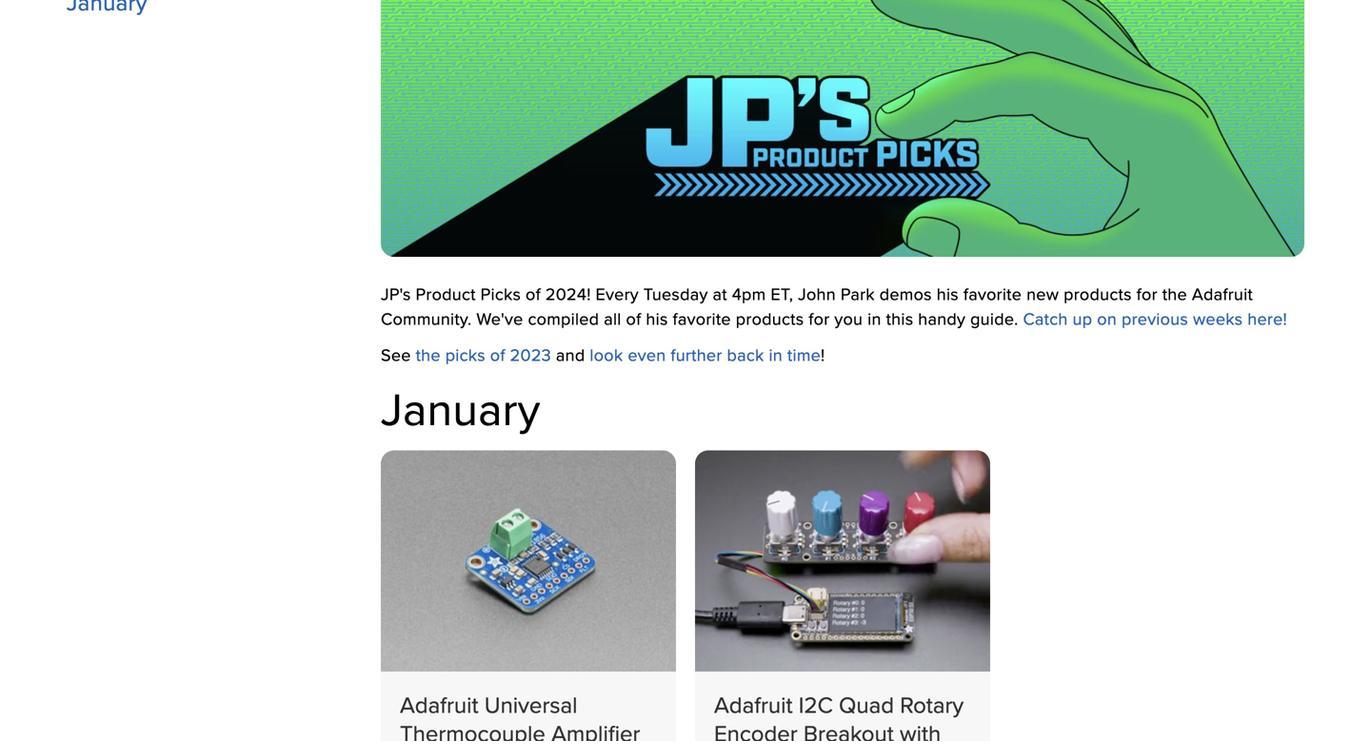 Task type: vqa. For each thing, say whether or not it's contained in the screenshot.
his to the right
yes



Task type: locate. For each thing, give the bounding box(es) containing it.
compiled
[[528, 306, 599, 331]]

1 vertical spatial in
[[769, 343, 783, 367]]

product
[[416, 282, 476, 306]]

you
[[834, 306, 863, 331]]

all
[[604, 306, 621, 331]]

jp's product picks of 2024! every tuesday at 4pm et, john park demos his favorite new products for the adafruit community. we've compiled all of his favorite products for you in this handy guide.
[[381, 282, 1253, 331]]

1 horizontal spatial in
[[868, 306, 881, 331]]

adafruit for adafruit i2c quad rotary encoder breakout wit
[[714, 689, 793, 722]]

adafruit inside adafruit i2c quad rotary encoder breakout wit
[[714, 689, 793, 722]]

the up catch up on previous weeks here! link
[[1162, 282, 1187, 306]]

for
[[1136, 282, 1158, 306], [809, 306, 830, 331]]

of
[[526, 282, 541, 306], [626, 306, 641, 331], [490, 343, 505, 367]]

previous
[[1122, 306, 1188, 331]]

thermocouple
[[400, 718, 545, 742]]

back
[[727, 343, 764, 367]]

on
[[1097, 306, 1117, 331]]

look even further back in time link
[[590, 343, 821, 367]]

1 vertical spatial the
[[416, 343, 441, 367]]

adafruit i2c quad rotary encoder breakout wit
[[714, 689, 964, 742]]

demos
[[880, 282, 932, 306]]

see
[[381, 343, 411, 367]]

adafruit left the "i2c"
[[714, 689, 793, 722]]

the right the see at the top of page
[[416, 343, 441, 367]]

his up handy
[[937, 282, 959, 306]]

adafruit left 'universal'
[[400, 689, 479, 722]]

1 horizontal spatial of
[[526, 282, 541, 306]]

angled shot of a adafruit universal thermocouple amplifier breakout board. image
[[381, 451, 676, 672]]

favorite
[[963, 282, 1022, 306], [673, 306, 731, 331]]

look
[[590, 343, 623, 367]]

adafruit up weeks
[[1192, 282, 1253, 306]]

for down john
[[809, 306, 830, 331]]

adafruit inside adafruit universal thermocouple amplifie
[[400, 689, 479, 722]]

further
[[671, 343, 722, 367]]

picks
[[481, 282, 521, 306]]

1 horizontal spatial the
[[1162, 282, 1187, 306]]

of for 2024! every
[[526, 282, 541, 306]]

community.
[[381, 306, 472, 331]]

the
[[1162, 282, 1187, 306], [416, 343, 441, 367]]

0 horizontal spatial adafruit
[[400, 689, 479, 722]]

in
[[868, 306, 881, 331], [769, 343, 783, 367]]

the inside jp's product picks of 2024! every tuesday at 4pm et, john park demos his favorite new products for the adafruit community. we've compiled all of his favorite products for you in this handy guide.
[[1162, 282, 1187, 306]]

0 horizontal spatial in
[[769, 343, 783, 367]]

this
[[886, 306, 913, 331]]

adafruit inside jp's product picks of 2024! every tuesday at 4pm et, john park demos his favorite new products for the adafruit community. we've compiled all of his favorite products for you in this handy guide.
[[1192, 282, 1253, 306]]

quad
[[839, 689, 894, 722]]

adafruit universal thermocouple amplifie
[[400, 689, 640, 742]]

catch up on previous weeks here! link
[[1023, 306, 1287, 331]]

adafruit
[[1192, 282, 1253, 306], [400, 689, 479, 722], [714, 689, 793, 722]]

his down tuesday
[[646, 306, 668, 331]]

products down et,
[[736, 306, 804, 331]]

adafruit for adafruit universal thermocouple amplifie
[[400, 689, 479, 722]]

0 horizontal spatial products
[[736, 306, 804, 331]]

the picks of 2023 link
[[416, 343, 551, 367]]

new
[[1026, 282, 1059, 306]]

catch up on previous weeks here!
[[1023, 306, 1287, 331]]

see the picks of 2023 and look even further back in time !
[[381, 343, 825, 367]]

1 horizontal spatial adafruit
[[714, 689, 793, 722]]

handy
[[918, 306, 966, 331]]

favorite down at
[[673, 306, 731, 331]]

picks
[[445, 343, 485, 367]]

2 horizontal spatial adafruit
[[1192, 282, 1253, 306]]

4pm
[[732, 282, 766, 306]]

in left time
[[769, 343, 783, 367]]

products up on
[[1064, 282, 1132, 306]]

0 horizontal spatial the
[[416, 343, 441, 367]]

1 horizontal spatial for
[[1136, 282, 1158, 306]]

favorite up guide.
[[963, 282, 1022, 306]]

0 vertical spatial in
[[868, 306, 881, 331]]

catch
[[1023, 306, 1068, 331]]

for up previous
[[1136, 282, 1158, 306]]

in left this
[[868, 306, 881, 331]]

tuesday
[[643, 282, 708, 306]]

1 horizontal spatial favorite
[[963, 282, 1022, 306]]

2023
[[510, 343, 551, 367]]

0 horizontal spatial of
[[490, 343, 505, 367]]

products
[[1064, 282, 1132, 306], [736, 306, 804, 331]]

his
[[937, 282, 959, 306], [646, 306, 668, 331]]

adafruit universal thermocouple amplifie link
[[400, 689, 640, 742]]

0 vertical spatial the
[[1162, 282, 1187, 306]]



Task type: describe. For each thing, give the bounding box(es) containing it.
adafruit i2c quad rotary encoder breakout wit link
[[714, 689, 964, 742]]

of for 2023
[[490, 343, 505, 367]]

universal
[[484, 689, 577, 722]]

!
[[821, 343, 825, 367]]

encoder
[[714, 718, 798, 742]]

i2c
[[799, 689, 833, 722]]

john
[[798, 282, 836, 306]]

january
[[381, 376, 540, 441]]

0 horizontal spatial for
[[809, 306, 830, 331]]

jp's
[[381, 282, 411, 306]]

0 horizontal spatial his
[[646, 306, 668, 331]]

rotary
[[900, 689, 964, 722]]

at
[[713, 282, 727, 306]]

here!
[[1248, 306, 1287, 331]]

0 horizontal spatial favorite
[[673, 306, 731, 331]]

and
[[556, 343, 585, 367]]

weeks
[[1193, 306, 1243, 331]]

time
[[787, 343, 821, 367]]

guide.
[[970, 306, 1018, 331]]

2024! every
[[545, 282, 639, 306]]

jp's product picks. a green hand holds the words between the thumb and index finger image
[[381, 0, 1304, 257]]

2 horizontal spatial of
[[626, 306, 641, 331]]

even
[[628, 343, 666, 367]]

breakout
[[803, 718, 894, 742]]

1 horizontal spatial products
[[1064, 282, 1132, 306]]

park
[[841, 282, 875, 306]]

we've
[[476, 306, 523, 331]]

1 horizontal spatial his
[[937, 282, 959, 306]]

et,
[[771, 282, 793, 306]]

up
[[1073, 306, 1092, 331]]

video of a hand twisting the four encoder knobs with a data readout on a tft microcontroller. element
[[695, 451, 990, 672]]

in inside jp's product picks of 2024! every tuesday at 4pm et, john park demos his favorite new products for the adafruit community. we've compiled all of his favorite products for you in this handy guide.
[[868, 306, 881, 331]]



